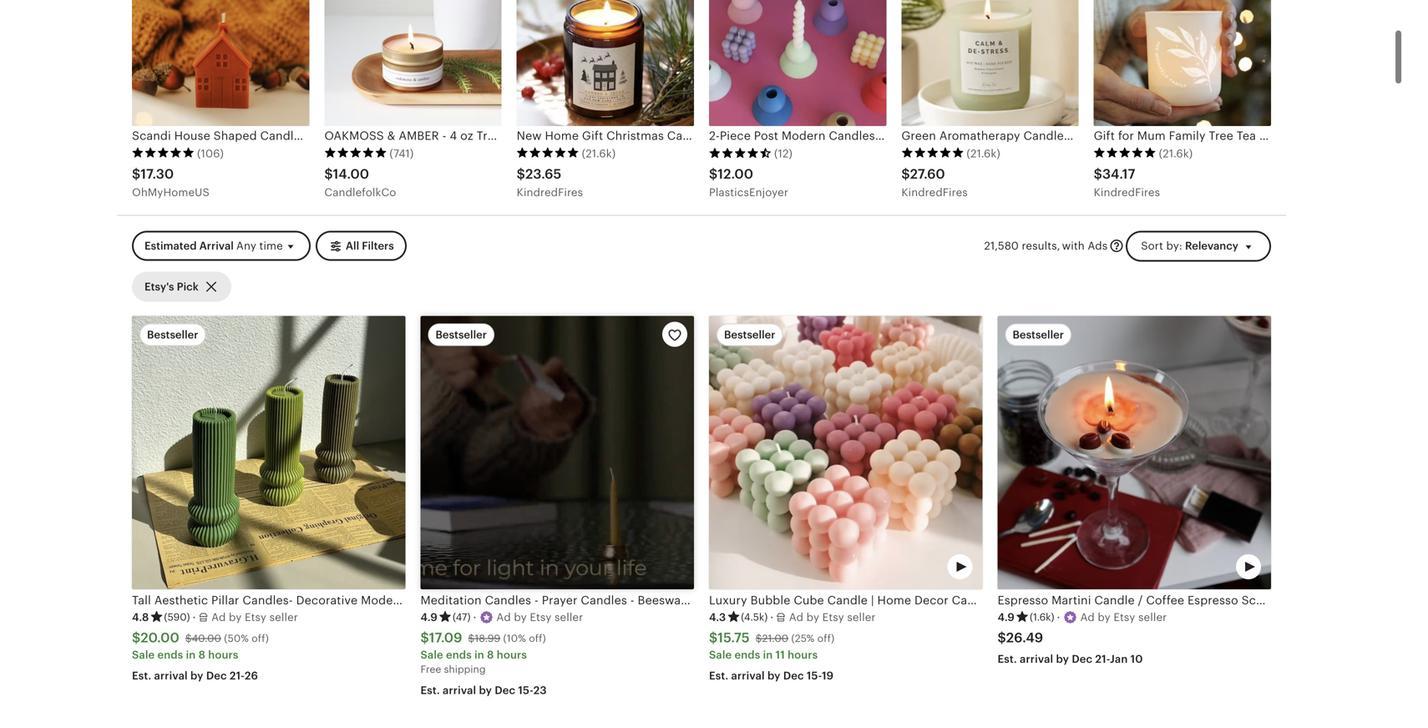 Task type: describe. For each thing, give the bounding box(es) containing it.
results,
[[1022, 240, 1061, 252]]

4.9 for espresso
[[998, 612, 1015, 624]]

luxury bubble cube candle | home decor candles unscented | wedding favor - perfect gift him or her candle | colors | rubix cube shape candle image
[[709, 316, 983, 590]]

hours for 15.75
[[788, 649, 818, 662]]

etsy's
[[145, 281, 174, 293]]

21.00
[[763, 633, 789, 645]]

with
[[1063, 240, 1085, 252]]

$ for 17.09
[[421, 631, 429, 646]]

new home gift christmas candle - christmas housewarming gift - christmas scented candle image
[[517, 0, 694, 126]]

kindredfires for 27.60
[[902, 186, 968, 199]]

kindredfires for 34.17
[[1094, 186, 1161, 199]]

ends for 17.09
[[446, 649, 472, 662]]

21,580 results,
[[985, 240, 1061, 252]]

scented
[[1242, 594, 1290, 608]]

product video element for 17.09
[[421, 316, 694, 590]]

$ for 12.00
[[709, 167, 718, 182]]

15.75
[[718, 631, 750, 646]]

by inside $ 20.00 $ 40.00 (50% off) sale ends in 8 hours est. arrival by dec 21-26
[[191, 670, 204, 683]]

$ 26.49 est. arrival by dec 21-jan 10
[[998, 631, 1144, 666]]

$ for 26.49
[[998, 631, 1007, 646]]

(47)
[[453, 612, 471, 623]]

estimated
[[145, 240, 197, 253]]

5 out of 5 stars image for 23.65
[[517, 147, 580, 159]]

off) for 15.75
[[818, 633, 835, 645]]

17.09
[[429, 631, 463, 646]]

$ 14.00 candlefolkco
[[324, 167, 396, 199]]

arrival inside $ 15.75 $ 21.00 (25% off) sale ends in 11 hours est. arrival by dec 15-19
[[732, 670, 765, 683]]

23
[[534, 685, 547, 697]]

1 - from the left
[[535, 594, 539, 608]]

sort by: relevancy
[[1142, 240, 1239, 252]]

beeswax
[[638, 594, 688, 608]]

in for 17.09
[[475, 649, 485, 662]]

4.5 out of 5 stars image
[[709, 147, 772, 159]]

in for 20.00
[[186, 649, 196, 662]]

arrival
[[199, 240, 234, 253]]

gift for mum family tree tea light holder with candles - tea light holder, keepsake christmas gift - christmas scented candle gift for mum image
[[1094, 0, 1272, 126]]

with ads
[[1063, 240, 1108, 252]]

arrival inside $ 20.00 $ 40.00 (50% off) sale ends in 8 hours est. arrival by dec 21-26
[[154, 670, 188, 683]]

$ for 23.65
[[517, 167, 526, 182]]

20.00
[[141, 631, 180, 646]]

all
[[346, 240, 359, 253]]

product video element for 15.75
[[709, 316, 983, 590]]

3 candle from the left
[[1317, 594, 1358, 608]]

5 out of 5 stars image for 27.60
[[902, 147, 965, 159]]

(21.6k) for 27.60
[[967, 147, 1001, 160]]

40.00
[[192, 633, 221, 645]]

23.65
[[526, 167, 562, 182]]

est. arrival by dec 15-23
[[421, 685, 547, 697]]

prayer
[[542, 594, 578, 608]]

ads
[[1088, 240, 1108, 252]]

green aromatherapy candles - sleep, de-stress, happiness, immunity, focus, meditation, energy image
[[902, 0, 1079, 126]]

shipping
[[444, 664, 486, 675]]

4.3
[[709, 612, 726, 624]]

2 bestseller from the left
[[436, 329, 487, 341]]

(10%
[[504, 633, 526, 645]]

8 for 17.09
[[487, 649, 494, 662]]

sale for 20.00
[[132, 649, 155, 662]]

plasticsenjoyer
[[709, 186, 789, 199]]

sale for 15.75
[[709, 649, 732, 662]]

set
[[735, 594, 753, 608]]

· for 17.09
[[473, 612, 477, 624]]

5 out of 5 stars image for 34.17
[[1094, 147, 1157, 159]]

dec inside $ 20.00 $ 40.00 (50% off) sale ends in 8 hours est. arrival by dec 21-26
[[206, 670, 227, 683]]

2 candle from the left
[[1095, 594, 1135, 608]]

sale for 17.09
[[421, 649, 444, 662]]

1 candles from the left
[[485, 594, 532, 608]]

dec left 23
[[495, 685, 516, 697]]

in for 15.75
[[763, 649, 773, 662]]

$ 20.00 $ 40.00 (50% off) sale ends in 8 hours est. arrival by dec 21-26
[[132, 631, 269, 683]]

27.60
[[911, 167, 946, 182]]

est. down free
[[421, 685, 440, 697]]

1 espresso from the left
[[998, 594, 1049, 608]]

18.99
[[475, 633, 501, 645]]

ohmyhomeus
[[132, 186, 210, 199]]

(25%
[[792, 633, 815, 645]]

candlefolkco
[[324, 186, 396, 199]]

12.00
[[718, 167, 754, 182]]

off) for 17.09
[[529, 633, 546, 645]]

4 bestseller from the left
[[1013, 329, 1065, 341]]

(12)
[[775, 147, 793, 160]]

oakmoss & amber - 4 oz travel soy candle - hand-poured - candlefolk image
[[324, 0, 502, 126]]

filters
[[362, 240, 394, 253]]

$ for 20.00
[[132, 631, 141, 646]]

meditation
[[421, 594, 482, 608]]

espresso martini candle / coffee espresso scented soy candle / coffee espresso lover gift image
[[998, 316, 1272, 590]]

3 bestseller from the left
[[724, 329, 776, 341]]

0 horizontal spatial 15-
[[518, 685, 534, 697]]

etsy's pick
[[145, 281, 199, 293]]

14.00
[[333, 167, 369, 182]]

3 product video element from the left
[[998, 316, 1272, 590]]

martini
[[1052, 594, 1092, 608]]

estimated arrival any time
[[145, 240, 283, 253]]



Task type: locate. For each thing, give the bounding box(es) containing it.
sale inside $ 20.00 $ 40.00 (50% off) sale ends in 8 hours est. arrival by dec 21-26
[[132, 649, 155, 662]]

2 5 out of 5 stars image from the left
[[324, 147, 387, 159]]

hours down (10% at the bottom
[[497, 649, 527, 662]]

$ for 14.00
[[324, 167, 333, 182]]

15-
[[807, 670, 822, 683], [518, 685, 534, 697]]

1 horizontal spatial 4.9
[[998, 612, 1015, 624]]

3 (21.6k) from the left
[[1160, 147, 1194, 160]]

4.8
[[132, 612, 149, 624]]

1 horizontal spatial -
[[631, 594, 635, 608]]

0 horizontal spatial ends
[[158, 649, 183, 662]]

kindredfires down 23.65
[[517, 186, 583, 199]]

est. inside $ 15.75 $ 21.00 (25% off) sale ends in 11 hours est. arrival by dec 15-19
[[709, 670, 729, 683]]

1 horizontal spatial off)
[[529, 633, 546, 645]]

3 hours from the left
[[788, 649, 818, 662]]

21,580
[[985, 240, 1019, 252]]

in
[[186, 649, 196, 662], [475, 649, 485, 662], [763, 649, 773, 662]]

by down the 40.00
[[191, 670, 204, 683]]

$ for 15.75
[[709, 631, 718, 646]]

ends up shipping
[[446, 649, 472, 662]]

$ inside $ 12.00 plasticsenjoyer
[[709, 167, 718, 182]]

espresso
[[998, 594, 1049, 608], [1188, 594, 1239, 608]]

free
[[421, 664, 442, 675]]

by inside '$ 26.49 est. arrival by dec 21-jan 10'
[[1057, 653, 1070, 666]]

0 horizontal spatial kindredfires
[[517, 186, 583, 199]]

0 horizontal spatial in
[[186, 649, 196, 662]]

1 horizontal spatial kindredfires
[[902, 186, 968, 199]]

hours down (25%
[[788, 649, 818, 662]]

ends inside $ 17.09 $ 18.99 (10% off) sale ends in 8 hours free shipping
[[446, 649, 472, 662]]

$ 12.00 plasticsenjoyer
[[709, 167, 789, 199]]

4 5 out of 5 stars image from the left
[[902, 147, 965, 159]]

1 ends from the left
[[158, 649, 183, 662]]

· right (1.6k)
[[1057, 612, 1061, 624]]

2 horizontal spatial product video element
[[998, 316, 1272, 590]]

jan
[[1111, 653, 1128, 666]]

1 8 from the left
[[199, 649, 206, 662]]

kindredfires down 27.60
[[902, 186, 968, 199]]

product video element
[[421, 316, 694, 590], [709, 316, 983, 590], [998, 316, 1272, 590]]

in left 11
[[763, 649, 773, 662]]

21- inside $ 20.00 $ 40.00 (50% off) sale ends in 8 hours est. arrival by dec 21-26
[[230, 670, 245, 683]]

2 horizontal spatial ends
[[735, 649, 761, 662]]

$ for 34.17
[[1094, 167, 1103, 182]]

2-piece post modern candlestick holder - 3d printed, eclectic home decor, 100% recycled candlestick holder image
[[709, 0, 887, 126]]

0 horizontal spatial hours
[[208, 649, 239, 662]]

any
[[236, 240, 257, 253]]

2 horizontal spatial hours
[[788, 649, 818, 662]]

all filters
[[346, 240, 394, 253]]

1 · from the left
[[193, 612, 196, 624]]

in inside $ 20.00 $ 40.00 (50% off) sale ends in 8 hours est. arrival by dec 21-26
[[186, 649, 196, 662]]

(21.6k) up $ 23.65 kindredfires
[[582, 147, 616, 160]]

est. down 15.75 at the right bottom of the page
[[709, 670, 729, 683]]

15- down (10% at the bottom
[[518, 685, 534, 697]]

off) inside $ 15.75 $ 21.00 (25% off) sale ends in 11 hours est. arrival by dec 15-19
[[818, 633, 835, 645]]

· right (47)
[[473, 612, 477, 624]]

$ inside $ 23.65 kindredfires
[[517, 167, 526, 182]]

1 5 out of 5 stars image from the left
[[132, 147, 195, 159]]

off) inside $ 20.00 $ 40.00 (50% off) sale ends in 8 hours est. arrival by dec 21-26
[[252, 633, 269, 645]]

3 sale from the left
[[709, 649, 732, 662]]

(4.5k)
[[741, 612, 768, 623]]

8 down 18.99
[[487, 649, 494, 662]]

3 in from the left
[[763, 649, 773, 662]]

· right (4.5k)
[[771, 612, 774, 624]]

1 horizontal spatial (21.6k)
[[967, 147, 1001, 160]]

etsy's pick link
[[132, 272, 231, 302]]

1 candle from the left
[[691, 594, 731, 608]]

11
[[776, 649, 785, 662]]

5 out of 5 stars image up 27.60
[[902, 147, 965, 159]]

$ 23.65 kindredfires
[[517, 167, 583, 199]]

1 horizontal spatial 15-
[[807, 670, 822, 683]]

0 horizontal spatial candle
[[691, 594, 731, 608]]

ends inside $ 20.00 $ 40.00 (50% off) sale ends in 8 hours est. arrival by dec 21-26
[[158, 649, 183, 662]]

2 kindredfires from the left
[[902, 186, 968, 199]]

0 horizontal spatial espresso
[[998, 594, 1049, 608]]

(21.6k) for 34.17
[[1160, 147, 1194, 160]]

3 off) from the left
[[818, 633, 835, 645]]

dec left "jan"
[[1072, 653, 1093, 666]]

(21.6k) up $ 27.60 kindredfires
[[967, 147, 1001, 160]]

by left "jan"
[[1057, 653, 1070, 666]]

dec inside $ 15.75 $ 21.00 (25% off) sale ends in 11 hours est. arrival by dec 15-19
[[784, 670, 804, 683]]

2 candles from the left
[[581, 594, 627, 608]]

2 - from the left
[[631, 594, 635, 608]]

21- inside '$ 26.49 est. arrival by dec 21-jan 10'
[[1096, 653, 1111, 666]]

2 espresso from the left
[[1188, 594, 1239, 608]]

in down the 40.00
[[186, 649, 196, 662]]

hours inside $ 17.09 $ 18.99 (10% off) sale ends in 8 hours free shipping
[[497, 649, 527, 662]]

est. inside $ 20.00 $ 40.00 (50% off) sale ends in 8 hours est. arrival by dec 21-26
[[132, 670, 151, 683]]

1 horizontal spatial candles
[[581, 594, 627, 608]]

· right the "(590)"
[[193, 612, 196, 624]]

4.9
[[421, 612, 438, 624], [998, 612, 1015, 624]]

1 coffee from the left
[[1147, 594, 1185, 608]]

dec down 11
[[784, 670, 804, 683]]

ends for 15.75
[[735, 649, 761, 662]]

candles right prayer on the bottom of page
[[581, 594, 627, 608]]

(21.6k) for 23.65
[[582, 147, 616, 160]]

soy
[[1293, 594, 1314, 608]]

4.9 for meditation
[[421, 612, 438, 624]]

/ right soy
[[1361, 594, 1366, 608]]

dec left 26
[[206, 670, 227, 683]]

$ 27.60 kindredfires
[[902, 167, 968, 199]]

17.30
[[141, 167, 174, 182]]

0 horizontal spatial 21-
[[230, 670, 245, 683]]

5 out of 5 stars image up 23.65
[[517, 147, 580, 159]]

(21.6k)
[[582, 147, 616, 160], [967, 147, 1001, 160], [1160, 147, 1194, 160]]

(106)
[[197, 147, 224, 160]]

ends down 15.75 at the right bottom of the page
[[735, 649, 761, 662]]

$
[[132, 167, 141, 182], [324, 167, 333, 182], [517, 167, 526, 182], [709, 167, 718, 182], [902, 167, 911, 182], [1094, 167, 1103, 182], [132, 631, 141, 646], [421, 631, 429, 646], [709, 631, 718, 646], [998, 631, 1007, 646], [185, 633, 192, 645], [468, 633, 475, 645], [756, 633, 763, 645]]

sale up free
[[421, 649, 444, 662]]

0 horizontal spatial 8
[[199, 649, 206, 662]]

1 horizontal spatial ends
[[446, 649, 472, 662]]

0 horizontal spatial coffee
[[1147, 594, 1185, 608]]

$ 17.30 ohmyhomeus
[[132, 167, 210, 199]]

$ 17.09 $ 18.99 (10% off) sale ends in 8 hours free shipping
[[421, 631, 546, 675]]

$ for 17.30
[[132, 167, 141, 182]]

21- left 10
[[1096, 653, 1111, 666]]

/ up 10
[[1139, 594, 1144, 608]]

off)
[[252, 633, 269, 645], [529, 633, 546, 645], [818, 633, 835, 645]]

26.49
[[1007, 631, 1044, 646]]

2 horizontal spatial candle
[[1317, 594, 1358, 608]]

off) right (50%
[[252, 633, 269, 645]]

sort
[[1142, 240, 1164, 252]]

sale inside $ 17.09 $ 18.99 (10% off) sale ends in 8 hours free shipping
[[421, 649, 444, 662]]

by:
[[1167, 240, 1183, 252]]

·
[[193, 612, 196, 624], [473, 612, 477, 624], [771, 612, 774, 624], [1057, 612, 1061, 624]]

/
[[1139, 594, 1144, 608], [1361, 594, 1366, 608]]

0 vertical spatial 21-
[[1096, 653, 1111, 666]]

1 horizontal spatial hours
[[497, 649, 527, 662]]

meditation candles - prayer candles - beeswax candle set image
[[421, 316, 694, 590]]

$ for 27.60
[[902, 167, 911, 182]]

hours inside $ 20.00 $ 40.00 (50% off) sale ends in 8 hours est. arrival by dec 21-26
[[208, 649, 239, 662]]

-
[[535, 594, 539, 608], [631, 594, 635, 608]]

in inside $ 17.09 $ 18.99 (10% off) sale ends in 8 hours free shipping
[[475, 649, 485, 662]]

2 in from the left
[[475, 649, 485, 662]]

5 out of 5 stars image
[[132, 147, 195, 159], [324, 147, 387, 159], [517, 147, 580, 159], [902, 147, 965, 159], [1094, 147, 1157, 159]]

2 horizontal spatial (21.6k)
[[1160, 147, 1194, 160]]

pick
[[177, 281, 199, 293]]

by down 11
[[768, 670, 781, 683]]

1 horizontal spatial candle
[[1095, 594, 1135, 608]]

dec
[[1072, 653, 1093, 666], [206, 670, 227, 683], [784, 670, 804, 683], [495, 685, 516, 697]]

sale inside $ 15.75 $ 21.00 (25% off) sale ends in 11 hours est. arrival by dec 15-19
[[709, 649, 732, 662]]

21- down (50%
[[230, 670, 245, 683]]

kindredfires
[[517, 186, 583, 199], [902, 186, 968, 199], [1094, 186, 1161, 199]]

5 out of 5 stars image up 17.30
[[132, 147, 195, 159]]

(1.6k)
[[1030, 612, 1055, 623]]

hours inside $ 15.75 $ 21.00 (25% off) sale ends in 11 hours est. arrival by dec 15-19
[[788, 649, 818, 662]]

candle right soy
[[1317, 594, 1358, 608]]

in down 18.99
[[475, 649, 485, 662]]

(21.6k) up $ 34.17 kindredfires at the top right of page
[[1160, 147, 1194, 160]]

2 ends from the left
[[446, 649, 472, 662]]

1 vertical spatial 21-
[[230, 670, 245, 683]]

1 vertical spatial 15-
[[518, 685, 534, 697]]

hours for 20.00
[[208, 649, 239, 662]]

4 · from the left
[[1057, 612, 1061, 624]]

4.9 up 17.09
[[421, 612, 438, 624]]

1 bestseller from the left
[[147, 329, 198, 341]]

$ inside $ 34.17 kindredfires
[[1094, 167, 1103, 182]]

arrival down 20.00
[[154, 670, 188, 683]]

2 off) from the left
[[529, 633, 546, 645]]

2 coffee from the left
[[1369, 594, 1404, 608]]

kindredfires for 23.65
[[517, 186, 583, 199]]

2 8 from the left
[[487, 649, 494, 662]]

arrival down 15.75 at the right bottom of the page
[[732, 670, 765, 683]]

est. down the 26.49
[[998, 653, 1018, 666]]

1 hours from the left
[[208, 649, 239, 662]]

1 horizontal spatial espresso
[[1188, 594, 1239, 608]]

tall aesthetic pillar candles- decorative modern geometric funky figure candle-  striped candles- sculpural candle- rebbed-cylendric candle image
[[132, 316, 406, 590]]

$ inside $ 27.60 kindredfires
[[902, 167, 911, 182]]

bestseller
[[147, 329, 198, 341], [436, 329, 487, 341], [724, 329, 776, 341], [1013, 329, 1065, 341]]

2 horizontal spatial in
[[763, 649, 773, 662]]

3 ends from the left
[[735, 649, 761, 662]]

- left prayer on the bottom of page
[[535, 594, 539, 608]]

by
[[1057, 653, 1070, 666], [191, 670, 204, 683], [768, 670, 781, 683], [479, 685, 492, 697]]

1 horizontal spatial /
[[1361, 594, 1366, 608]]

0 horizontal spatial candles
[[485, 594, 532, 608]]

arrival down the 26.49
[[1020, 653, 1054, 666]]

off) for 20.00
[[252, 633, 269, 645]]

21-
[[1096, 653, 1111, 666], [230, 670, 245, 683]]

dec inside '$ 26.49 est. arrival by dec 21-jan 10'
[[1072, 653, 1093, 666]]

5 out of 5 stars image up 34.17
[[1094, 147, 1157, 159]]

0 horizontal spatial -
[[535, 594, 539, 608]]

relevancy
[[1186, 240, 1239, 252]]

candles up (10% at the bottom
[[485, 594, 532, 608]]

$ inside $ 14.00 candlefolkco
[[324, 167, 333, 182]]

8
[[199, 649, 206, 662], [487, 649, 494, 662]]

kindredfires down 34.17
[[1094, 186, 1161, 199]]

1 product video element from the left
[[421, 316, 694, 590]]

· for 20.00
[[193, 612, 196, 624]]

arrival
[[1020, 653, 1054, 666], [154, 670, 188, 683], [732, 670, 765, 683], [443, 685, 476, 697]]

1 off) from the left
[[252, 633, 269, 645]]

34.17
[[1103, 167, 1136, 182]]

arrival down shipping
[[443, 685, 476, 697]]

2 (21.6k) from the left
[[967, 147, 1001, 160]]

1 horizontal spatial 21-
[[1096, 653, 1111, 666]]

0 horizontal spatial off)
[[252, 633, 269, 645]]

1 horizontal spatial in
[[475, 649, 485, 662]]

candle right martini
[[1095, 594, 1135, 608]]

est.
[[998, 653, 1018, 666], [132, 670, 151, 683], [709, 670, 729, 683], [421, 685, 440, 697]]

hours for 17.09
[[497, 649, 527, 662]]

off) right (25%
[[818, 633, 835, 645]]

all filters button
[[316, 231, 407, 261]]

est. down 20.00
[[132, 670, 151, 683]]

10
[[1131, 653, 1144, 666]]

1 sale from the left
[[132, 649, 155, 662]]

$ inside '$ 26.49 est. arrival by dec 21-jan 10'
[[998, 631, 1007, 646]]

2 hours from the left
[[497, 649, 527, 662]]

5 5 out of 5 stars image from the left
[[1094, 147, 1157, 159]]

hours down (50%
[[208, 649, 239, 662]]

0 horizontal spatial product video element
[[421, 316, 694, 590]]

- left beeswax at the bottom left of the page
[[631, 594, 635, 608]]

15- inside $ 15.75 $ 21.00 (25% off) sale ends in 11 hours est. arrival by dec 15-19
[[807, 670, 822, 683]]

8 inside $ 17.09 $ 18.99 (10% off) sale ends in 8 hours free shipping
[[487, 649, 494, 662]]

2 / from the left
[[1361, 594, 1366, 608]]

2 horizontal spatial sale
[[709, 649, 732, 662]]

15- down (25%
[[807, 670, 822, 683]]

2 horizontal spatial kindredfires
[[1094, 186, 1161, 199]]

arrival inside '$ 26.49 est. arrival by dec 21-jan 10'
[[1020, 653, 1054, 666]]

19
[[822, 670, 834, 683]]

ends down 20.00
[[158, 649, 183, 662]]

in inside $ 15.75 $ 21.00 (25% off) sale ends in 11 hours est. arrival by dec 15-19
[[763, 649, 773, 662]]

8 down the 40.00
[[199, 649, 206, 662]]

$ 15.75 $ 21.00 (25% off) sale ends in 11 hours est. arrival by dec 15-19
[[709, 631, 835, 683]]

coffee
[[1147, 594, 1185, 608], [1369, 594, 1404, 608]]

meditation candles - prayer candles - beeswax candle set
[[421, 594, 753, 608]]

1 (21.6k) from the left
[[582, 147, 616, 160]]

5 out of 5 stars image for 17.30
[[132, 147, 195, 159]]

sale down 20.00
[[132, 649, 155, 662]]

(50%
[[224, 633, 249, 645]]

2 · from the left
[[473, 612, 477, 624]]

time
[[260, 240, 283, 253]]

est. inside '$ 26.49 est. arrival by dec 21-jan 10'
[[998, 653, 1018, 666]]

(741)
[[390, 147, 414, 160]]

1 kindredfires from the left
[[517, 186, 583, 199]]

$ 34.17 kindredfires
[[1094, 167, 1161, 199]]

8 for 20.00
[[199, 649, 206, 662]]

sale down 15.75 at the right bottom of the page
[[709, 649, 732, 662]]

espresso up (1.6k)
[[998, 594, 1049, 608]]

scandi house shaped candles, beeswax candle, norway home candle, decorative candles, natural candle, unique candle, christmas decor candle image
[[132, 0, 309, 126]]

1 4.9 from the left
[[421, 612, 438, 624]]

by down shipping
[[479, 685, 492, 697]]

espresso left scented
[[1188, 594, 1239, 608]]

0 horizontal spatial /
[[1139, 594, 1144, 608]]

2 horizontal spatial off)
[[818, 633, 835, 645]]

candle
[[691, 594, 731, 608], [1095, 594, 1135, 608], [1317, 594, 1358, 608]]

ends inside $ 15.75 $ 21.00 (25% off) sale ends in 11 hours est. arrival by dec 15-19
[[735, 649, 761, 662]]

5 out of 5 stars image for 14.00
[[324, 147, 387, 159]]

8 inside $ 20.00 $ 40.00 (50% off) sale ends in 8 hours est. arrival by dec 21-26
[[199, 649, 206, 662]]

1 horizontal spatial product video element
[[709, 316, 983, 590]]

ends
[[158, 649, 183, 662], [446, 649, 472, 662], [735, 649, 761, 662]]

26
[[245, 670, 258, 683]]

(590)
[[164, 612, 190, 623]]

2 product video element from the left
[[709, 316, 983, 590]]

3 · from the left
[[771, 612, 774, 624]]

· for 15.75
[[771, 612, 774, 624]]

1 horizontal spatial sale
[[421, 649, 444, 662]]

0 horizontal spatial 4.9
[[421, 612, 438, 624]]

hours
[[208, 649, 239, 662], [497, 649, 527, 662], [788, 649, 818, 662]]

4.9 up the 26.49
[[998, 612, 1015, 624]]

3 kindredfires from the left
[[1094, 186, 1161, 199]]

2 4.9 from the left
[[998, 612, 1015, 624]]

espresso martini candle / coffee espresso scented soy candle / coffee
[[998, 594, 1404, 608]]

1 / from the left
[[1139, 594, 1144, 608]]

1 horizontal spatial 8
[[487, 649, 494, 662]]

by inside $ 15.75 $ 21.00 (25% off) sale ends in 11 hours est. arrival by dec 15-19
[[768, 670, 781, 683]]

5 out of 5 stars image up 14.00
[[324, 147, 387, 159]]

1 in from the left
[[186, 649, 196, 662]]

candle up the 4.3
[[691, 594, 731, 608]]

0 horizontal spatial sale
[[132, 649, 155, 662]]

3 5 out of 5 stars image from the left
[[517, 147, 580, 159]]

off) inside $ 17.09 $ 18.99 (10% off) sale ends in 8 hours free shipping
[[529, 633, 546, 645]]

0 horizontal spatial (21.6k)
[[582, 147, 616, 160]]

2 sale from the left
[[421, 649, 444, 662]]

1 horizontal spatial coffee
[[1369, 594, 1404, 608]]

ends for 20.00
[[158, 649, 183, 662]]

0 vertical spatial 15-
[[807, 670, 822, 683]]

$ inside "$ 17.30 ohmyhomeus"
[[132, 167, 141, 182]]

off) right (10% at the bottom
[[529, 633, 546, 645]]



Task type: vqa. For each thing, say whether or not it's contained in the screenshot.


